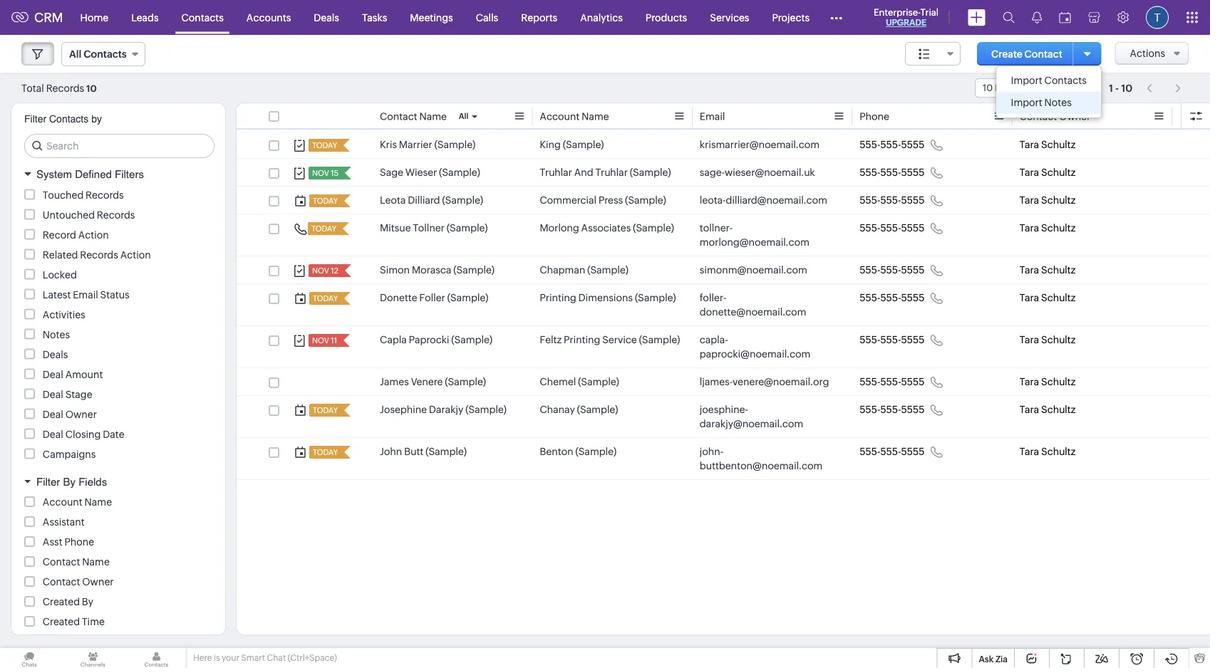 Task type: locate. For each thing, give the bounding box(es) containing it.
nov inside 'link'
[[312, 336, 329, 345]]

1 horizontal spatial by
[[82, 597, 93, 608]]

today up the nov 12 link
[[311, 224, 336, 233]]

3 schultz from the top
[[1041, 195, 1076, 206]]

here
[[193, 654, 212, 663]]

nov left the 15
[[312, 169, 329, 178]]

campaigns
[[43, 449, 96, 460]]

5555 for john- buttbenton@noemail.com
[[901, 446, 925, 458]]

related
[[43, 249, 78, 260]]

1 vertical spatial all
[[459, 112, 468, 121]]

nov 11
[[312, 336, 337, 345]]

nov left 11
[[312, 336, 329, 345]]

4 deal from the top
[[43, 429, 63, 440]]

tasks link
[[351, 0, 399, 35]]

today link for donette
[[309, 292, 339, 305]]

6 5555 from the top
[[901, 292, 925, 304]]

8 schultz from the top
[[1041, 376, 1076, 388]]

records down record action
[[80, 249, 118, 260]]

8 5555 from the top
[[901, 376, 925, 388]]

all up total records 10
[[69, 48, 81, 60]]

tara for venere@noemail.org
[[1020, 376, 1039, 388]]

email
[[700, 111, 725, 122], [73, 289, 98, 300]]

printing dimensions (sample) link
[[540, 291, 676, 305]]

is
[[214, 654, 220, 663]]

(sample) right press
[[625, 195, 666, 206]]

6 tara schultz from the top
[[1020, 292, 1076, 304]]

created up created time at the bottom left of page
[[43, 597, 80, 608]]

7 555-555-5555 from the top
[[860, 334, 925, 346]]

0 vertical spatial nov
[[312, 169, 329, 178]]

by
[[63, 476, 76, 488], [82, 597, 93, 608]]

search element
[[994, 0, 1023, 35]]

(sample) up commercial press (sample)
[[630, 167, 671, 178]]

(sample) up chanay (sample)
[[578, 376, 619, 388]]

created down created by at the bottom of page
[[43, 616, 80, 628]]

created for created time
[[43, 616, 80, 628]]

1 555-555-5555 from the top
[[860, 139, 925, 150]]

2 deal from the top
[[43, 389, 63, 400]]

5 5555 from the top
[[901, 264, 925, 276]]

by for created
[[82, 597, 93, 608]]

tollner- morlong@noemail.com link
[[700, 221, 831, 249]]

7 schultz from the top
[[1041, 334, 1076, 346]]

1
[[1109, 82, 1113, 94]]

leota dilliard (sample)
[[380, 195, 483, 206]]

0 horizontal spatial truhlar
[[540, 167, 572, 178]]

created for created by
[[43, 597, 80, 608]]

deals inside deals link
[[314, 12, 339, 23]]

7 tara from the top
[[1020, 334, 1039, 346]]

feltz printing service (sample) link
[[540, 333, 680, 347]]

(sample) right "morasca"
[[453, 264, 495, 276]]

all up "kris marrier (sample)" link
[[459, 112, 468, 121]]

1 import from the top
[[1011, 75, 1042, 86]]

action up the related records action
[[78, 229, 109, 241]]

(sample) right associates
[[633, 222, 674, 234]]

10 records per page
[[983, 83, 1070, 93]]

1 horizontal spatial 10
[[983, 83, 993, 93]]

0 horizontal spatial deals
[[43, 349, 68, 360]]

today link for leota
[[309, 195, 339, 207]]

(sample) inside 'link'
[[587, 264, 629, 276]]

(sample) right dilliard
[[442, 195, 483, 206]]

deal left the 'stage'
[[43, 389, 63, 400]]

1 nov from the top
[[312, 169, 329, 178]]

system defined filters
[[36, 168, 144, 181]]

capla paprocki (sample)
[[380, 334, 492, 346]]

morlong
[[540, 222, 579, 234]]

3 deal from the top
[[43, 409, 63, 420]]

navigation
[[1140, 78, 1189, 98]]

0 vertical spatial created
[[43, 597, 80, 608]]

1 vertical spatial nov
[[312, 267, 329, 275]]

(sample) down chemel (sample) link
[[577, 404, 618, 415]]

4 tara from the top
[[1020, 222, 1039, 234]]

by inside dropdown button
[[63, 476, 76, 488]]

leota-
[[700, 195, 726, 206]]

2 truhlar from the left
[[595, 167, 628, 178]]

6 555-555-5555 from the top
[[860, 292, 925, 304]]

0 vertical spatial contact owner
[[1020, 111, 1091, 122]]

9 5555 from the top
[[901, 404, 925, 415]]

records for 10
[[995, 83, 1030, 93]]

contacts inside field
[[84, 48, 127, 60]]

benton (sample) link
[[540, 445, 617, 459]]

john butt (sample)
[[380, 446, 467, 458]]

capla paprocki (sample) link
[[380, 333, 492, 347]]

account name up king (sample)
[[540, 111, 609, 122]]

today for leota dilliard (sample)
[[313, 197, 338, 206]]

4 schultz from the top
[[1041, 222, 1076, 234]]

3 tara from the top
[[1020, 195, 1039, 206]]

defined
[[75, 168, 112, 181]]

tasks
[[362, 12, 387, 23]]

3 5555 from the top
[[901, 195, 925, 206]]

signals image
[[1032, 11, 1042, 24]]

profile element
[[1137, 0, 1177, 35]]

contacts for import contacts
[[1044, 75, 1087, 86]]

contact up kris
[[380, 111, 417, 122]]

0 vertical spatial account name
[[540, 111, 609, 122]]

today up nov 15 "link"
[[312, 141, 337, 150]]

10 right the -
[[1121, 82, 1133, 94]]

nov 12
[[312, 267, 338, 275]]

9 tara schultz from the top
[[1020, 404, 1076, 415]]

calls
[[476, 12, 498, 23]]

schultz for venere@noemail.org
[[1041, 376, 1076, 388]]

0 vertical spatial notes
[[1044, 97, 1072, 108]]

today link down 'nov 11'
[[309, 404, 339, 417]]

0 vertical spatial printing
[[540, 292, 576, 304]]

555-555-5555 for foller- donette@noemail.com
[[860, 292, 925, 304]]

5 555-555-5555 from the top
[[860, 264, 925, 276]]

1 vertical spatial filter
[[36, 476, 60, 488]]

5 tara schultz from the top
[[1020, 264, 1076, 276]]

Search text field
[[25, 135, 214, 157]]

record action
[[43, 229, 109, 241]]

email up krismarrier@noemail.com
[[700, 111, 725, 122]]

all inside field
[[69, 48, 81, 60]]

0 horizontal spatial by
[[63, 476, 76, 488]]

1 vertical spatial notes
[[43, 329, 70, 340]]

today link for josephine
[[309, 404, 339, 417]]

records up filter contacts by
[[46, 82, 84, 94]]

nov for capla
[[312, 336, 329, 345]]

by up time
[[82, 597, 93, 608]]

1 vertical spatial phone
[[64, 537, 94, 548]]

1 tara from the top
[[1020, 139, 1039, 150]]

3 tara schultz from the top
[[1020, 195, 1076, 206]]

by
[[91, 113, 102, 125]]

10 up by on the left of the page
[[86, 83, 97, 94]]

analytics link
[[569, 0, 634, 35]]

all for all
[[459, 112, 468, 121]]

1 vertical spatial action
[[120, 249, 151, 260]]

0 horizontal spatial account name
[[43, 497, 112, 508]]

3 555-555-5555 from the top
[[860, 195, 925, 206]]

10 555-555-5555 from the top
[[860, 446, 925, 458]]

1 horizontal spatial truhlar
[[595, 167, 628, 178]]

asst
[[43, 537, 62, 548]]

simon morasca (sample)
[[380, 264, 495, 276]]

schultz
[[1041, 139, 1076, 150], [1041, 167, 1076, 178], [1041, 195, 1076, 206], [1041, 222, 1076, 234], [1041, 264, 1076, 276], [1041, 292, 1076, 304], [1041, 334, 1076, 346], [1041, 376, 1076, 388], [1041, 404, 1076, 415], [1041, 446, 1076, 458]]

4 tara schultz from the top
[[1020, 222, 1076, 234]]

per
[[1032, 83, 1046, 93]]

today for donette foller (sample)
[[313, 294, 338, 303]]

0 vertical spatial account
[[540, 111, 580, 122]]

Other Modules field
[[821, 6, 852, 29]]

9 555-555-5555 from the top
[[860, 404, 925, 415]]

(sample) up "printing dimensions (sample)"
[[587, 264, 629, 276]]

status
[[100, 289, 129, 300]]

filter for filter contacts by
[[24, 113, 46, 125]]

2 vertical spatial owner
[[82, 577, 114, 588]]

records inside field
[[995, 83, 1030, 93]]

10 for total records 10
[[86, 83, 97, 94]]

asst phone
[[43, 537, 94, 548]]

account up the king
[[540, 111, 580, 122]]

contact name up marrier
[[380, 111, 447, 122]]

10 schultz from the top
[[1041, 446, 1076, 458]]

0 horizontal spatial contact owner
[[43, 577, 114, 588]]

donette
[[380, 292, 417, 304]]

tollner- morlong@noemail.com
[[700, 222, 810, 248]]

555-555-5555 for sage-wieser@noemail.uk
[[860, 167, 925, 178]]

records for touched
[[86, 189, 124, 201]]

joesphine- darakjy@noemail.com
[[700, 404, 803, 430]]

2 vertical spatial nov
[[312, 336, 329, 345]]

name down asst phone
[[82, 557, 110, 568]]

today link up the nov 12 link
[[308, 222, 338, 235]]

deal for deal closing date
[[43, 429, 63, 440]]

owner up created by at the bottom of page
[[82, 577, 114, 588]]

deal down deal stage
[[43, 409, 63, 420]]

foller-
[[700, 292, 726, 304]]

home link
[[69, 0, 120, 35]]

1 horizontal spatial deals
[[314, 12, 339, 23]]

created time
[[43, 616, 105, 628]]

2 5555 from the top
[[901, 167, 925, 178]]

dilliard@noemail.com
[[726, 195, 827, 206]]

filter down total
[[24, 113, 46, 125]]

5 tara from the top
[[1020, 264, 1039, 276]]

today left john
[[313, 448, 338, 457]]

(sample) inside "link"
[[445, 376, 486, 388]]

schultz for wieser@noemail.uk
[[1041, 167, 1076, 178]]

0 vertical spatial phone
[[860, 111, 889, 122]]

contacts up import notes link
[[1044, 75, 1087, 86]]

0 vertical spatial email
[[700, 111, 725, 122]]

555-555-5555
[[860, 139, 925, 150], [860, 167, 925, 178], [860, 195, 925, 206], [860, 222, 925, 234], [860, 264, 925, 276], [860, 292, 925, 304], [860, 334, 925, 346], [860, 376, 925, 388], [860, 404, 925, 415], [860, 446, 925, 458]]

calendar image
[[1059, 12, 1071, 23]]

1 vertical spatial email
[[73, 289, 98, 300]]

6 schultz from the top
[[1041, 292, 1076, 304]]

by for filter
[[63, 476, 76, 488]]

kris marrier (sample)
[[380, 139, 475, 150]]

5555 for joesphine- darakjy@noemail.com
[[901, 404, 925, 415]]

5555 for foller- donette@noemail.com
[[901, 292, 925, 304]]

truhlar and truhlar (sample)
[[540, 167, 671, 178]]

6 tara from the top
[[1020, 292, 1039, 304]]

records down touched records at top
[[97, 209, 135, 221]]

accounts
[[246, 12, 291, 23]]

tollner-
[[700, 222, 733, 234]]

nov inside "link"
[[312, 169, 329, 178]]

profile image
[[1146, 6, 1169, 29]]

1 horizontal spatial notes
[[1044, 97, 1072, 108]]

10 tara from the top
[[1020, 446, 1039, 458]]

schultz for morlong@noemail.com
[[1041, 222, 1076, 234]]

records for related
[[80, 249, 118, 260]]

account name down filter by fields
[[43, 497, 112, 508]]

contacts for filter contacts by
[[49, 113, 89, 125]]

5555 for capla- paprocki@noemail.com
[[901, 334, 925, 346]]

1 vertical spatial import
[[1011, 97, 1042, 108]]

dimensions
[[578, 292, 633, 304]]

morlong associates (sample)
[[540, 222, 674, 234]]

(sample) up sage wieser (sample)
[[434, 139, 475, 150]]

1 deal from the top
[[43, 369, 63, 380]]

size image
[[919, 48, 930, 61]]

3 nov from the top
[[312, 336, 329, 345]]

created
[[43, 597, 80, 608], [43, 616, 80, 628]]

4 5555 from the top
[[901, 222, 925, 234]]

notes down page
[[1044, 97, 1072, 108]]

service
[[602, 334, 637, 346]]

row group containing kris marrier (sample)
[[237, 131, 1210, 480]]

1 tara schultz from the top
[[1020, 139, 1076, 150]]

1 horizontal spatial phone
[[860, 111, 889, 122]]

owner down page
[[1059, 111, 1091, 122]]

0 horizontal spatial all
[[69, 48, 81, 60]]

fields
[[79, 476, 107, 488]]

tara
[[1020, 139, 1039, 150], [1020, 167, 1039, 178], [1020, 195, 1039, 206], [1020, 222, 1039, 234], [1020, 264, 1039, 276], [1020, 292, 1039, 304], [1020, 334, 1039, 346], [1020, 376, 1039, 388], [1020, 404, 1039, 415], [1020, 446, 1039, 458]]

2 import from the top
[[1011, 97, 1042, 108]]

tara schultz for buttbenton@noemail.com
[[1020, 446, 1076, 458]]

chanay (sample)
[[540, 404, 618, 415]]

today for kris marrier (sample)
[[312, 141, 337, 150]]

contacts image
[[127, 649, 186, 668]]

simonm@noemail.com
[[700, 264, 807, 276]]

contact name down asst phone
[[43, 557, 110, 568]]

today down nov 12
[[313, 294, 338, 303]]

contacts
[[181, 12, 224, 23], [84, 48, 127, 60], [1044, 75, 1087, 86], [49, 113, 89, 125]]

import notes link
[[997, 92, 1101, 114]]

contact owner down import notes
[[1020, 111, 1091, 122]]

2 555-555-5555 from the top
[[860, 167, 925, 178]]

2 schultz from the top
[[1041, 167, 1076, 178]]

12
[[331, 267, 338, 275]]

0 vertical spatial filter
[[24, 113, 46, 125]]

1 vertical spatial printing
[[564, 334, 600, 346]]

tara schultz
[[1020, 139, 1076, 150], [1020, 167, 1076, 178], [1020, 195, 1076, 206], [1020, 222, 1076, 234], [1020, 264, 1076, 276], [1020, 292, 1076, 304], [1020, 334, 1076, 346], [1020, 376, 1076, 388], [1020, 404, 1076, 415], [1020, 446, 1076, 458]]

today link left john
[[309, 446, 339, 459]]

tara schultz for donette@noemail.com
[[1020, 292, 1076, 304]]

john- buttbenton@noemail.com
[[700, 446, 823, 472]]

tara schultz for venere@noemail.org
[[1020, 376, 1076, 388]]

chat
[[267, 654, 286, 663]]

0 vertical spatial by
[[63, 476, 76, 488]]

king
[[540, 139, 561, 150]]

2 tara schultz from the top
[[1020, 167, 1076, 178]]

untouched records
[[43, 209, 135, 221]]

chapman (sample) link
[[540, 263, 629, 277]]

1 horizontal spatial all
[[459, 112, 468, 121]]

contact
[[1025, 48, 1062, 60], [380, 111, 417, 122], [1020, 111, 1057, 122], [43, 557, 80, 568], [43, 577, 80, 588]]

records down 'defined'
[[86, 189, 124, 201]]

7 5555 from the top
[[901, 334, 925, 346]]

filter inside dropdown button
[[36, 476, 60, 488]]

action up the status
[[120, 249, 151, 260]]

today link down nov 15
[[309, 195, 339, 207]]

today link up nov 15 "link"
[[309, 139, 339, 152]]

0 horizontal spatial account
[[43, 497, 82, 508]]

deals left tasks
[[314, 12, 339, 23]]

555-555-5555 for john- buttbenton@noemail.com
[[860, 446, 925, 458]]

products link
[[634, 0, 699, 35]]

today link down nov 12
[[309, 292, 339, 305]]

8 555-555-5555 from the top
[[860, 376, 925, 388]]

today for john butt (sample)
[[313, 448, 338, 457]]

kris marrier (sample) link
[[380, 138, 475, 152]]

contact up import contacts
[[1025, 48, 1062, 60]]

paprocki
[[409, 334, 449, 346]]

import contacts link
[[997, 70, 1101, 92]]

0 vertical spatial import
[[1011, 75, 1042, 86]]

records left per
[[995, 83, 1030, 93]]

10
[[1121, 82, 1133, 94], [983, 83, 993, 93], [86, 83, 97, 94]]

today down nov 15
[[313, 197, 338, 206]]

nov for simon
[[312, 267, 329, 275]]

10 5555 from the top
[[901, 446, 925, 458]]

contact owner up created by at the bottom of page
[[43, 577, 114, 588]]

search image
[[1003, 11, 1015, 24]]

9 tara from the top
[[1020, 404, 1039, 415]]

today link for kris
[[309, 139, 339, 152]]

10 tara schultz from the top
[[1020, 446, 1076, 458]]

4 555-555-5555 from the top
[[860, 222, 925, 234]]

8 tara schultz from the top
[[1020, 376, 1076, 388]]

contact up created by at the bottom of page
[[43, 577, 80, 588]]

deal up campaigns
[[43, 429, 63, 440]]

tara for darakjy@noemail.com
[[1020, 404, 1039, 415]]

notes down activities
[[43, 329, 70, 340]]

8 tara from the top
[[1020, 376, 1039, 388]]

contacts left by on the left of the page
[[49, 113, 89, 125]]

(sample) up darakjy
[[445, 376, 486, 388]]

actions
[[1130, 48, 1165, 59]]

deal for deal stage
[[43, 389, 63, 400]]

1 vertical spatial by
[[82, 597, 93, 608]]

5 schultz from the top
[[1041, 264, 1076, 276]]

2 horizontal spatial 10
[[1121, 82, 1133, 94]]

schultz for donette@noemail.com
[[1041, 292, 1076, 304]]

all
[[69, 48, 81, 60], [459, 112, 468, 121]]

account up assistant on the left bottom of page
[[43, 497, 82, 508]]

7 tara schultz from the top
[[1020, 334, 1076, 346]]

10 inside total records 10
[[86, 83, 97, 94]]

filter down campaigns
[[36, 476, 60, 488]]

0 horizontal spatial contact name
[[43, 557, 110, 568]]

today down 'nov 11'
[[313, 406, 338, 415]]

2 created from the top
[[43, 616, 80, 628]]

today for josephine darakjy (sample)
[[313, 406, 338, 415]]

1 horizontal spatial contact name
[[380, 111, 447, 122]]

deals up deal amount
[[43, 349, 68, 360]]

(sample) up and
[[563, 139, 604, 150]]

555-
[[860, 139, 880, 150], [880, 139, 901, 150], [860, 167, 880, 178], [880, 167, 901, 178], [860, 195, 880, 206], [880, 195, 901, 206], [860, 222, 880, 234], [880, 222, 901, 234], [860, 264, 880, 276], [880, 264, 901, 276], [860, 292, 880, 304], [880, 292, 901, 304], [860, 334, 880, 346], [880, 334, 901, 346], [860, 376, 880, 388], [880, 376, 901, 388], [860, 404, 880, 415], [880, 404, 901, 415], [860, 446, 880, 458], [880, 446, 901, 458]]

1 vertical spatial contact name
[[43, 557, 110, 568]]

(sample) right dimensions
[[635, 292, 676, 304]]

555-555-5555 for simonm@noemail.com
[[860, 264, 925, 276]]

10 down create
[[983, 83, 993, 93]]

krismarrier@noemail.com
[[700, 139, 820, 150]]

row group
[[237, 131, 1210, 480]]

truhlar left and
[[540, 167, 572, 178]]

chemel
[[540, 376, 576, 388]]

tara for paprocki@noemail.com
[[1020, 334, 1039, 346]]

2 nov from the top
[[312, 267, 329, 275]]

owner up closing
[[65, 409, 97, 420]]

phone
[[860, 111, 889, 122], [64, 537, 94, 548]]

None field
[[905, 42, 961, 66]]

truhlar up press
[[595, 167, 628, 178]]

555-555-5555 for tollner- morlong@noemail.com
[[860, 222, 925, 234]]

deal up deal stage
[[43, 369, 63, 380]]

total
[[21, 82, 44, 94]]

1 vertical spatial created
[[43, 616, 80, 628]]

0 vertical spatial deals
[[314, 12, 339, 23]]

by left fields
[[63, 476, 76, 488]]

deal
[[43, 369, 63, 380], [43, 389, 63, 400], [43, 409, 63, 420], [43, 429, 63, 440]]

email right the latest
[[73, 289, 98, 300]]

2 tara from the top
[[1020, 167, 1039, 178]]

contacts down home link
[[84, 48, 127, 60]]

1 horizontal spatial action
[[120, 249, 151, 260]]

9 schultz from the top
[[1041, 404, 1076, 415]]

1 5555 from the top
[[901, 139, 925, 150]]

tollner
[[413, 222, 445, 234]]

5555 for krismarrier@noemail.com
[[901, 139, 925, 150]]

0 vertical spatial all
[[69, 48, 81, 60]]

printing right feltz
[[564, 334, 600, 346]]

schultz for dilliard@noemail.com
[[1041, 195, 1076, 206]]

nov left 12
[[312, 267, 329, 275]]

1 created from the top
[[43, 597, 80, 608]]

donette@noemail.com
[[700, 306, 806, 318]]

All Contacts field
[[61, 42, 145, 66]]

1 horizontal spatial contact owner
[[1020, 111, 1091, 122]]

stage
[[65, 389, 92, 400]]

0 horizontal spatial action
[[78, 229, 109, 241]]

(sample) right paprocki
[[451, 334, 492, 346]]

printing down chapman
[[540, 292, 576, 304]]

chapman
[[540, 264, 585, 276]]

0 horizontal spatial 10
[[86, 83, 97, 94]]



Task type: vqa. For each thing, say whether or not it's contained in the screenshot.


Task type: describe. For each thing, give the bounding box(es) containing it.
schultz for paprocki@noemail.com
[[1041, 334, 1076, 346]]

chanay (sample) link
[[540, 403, 618, 417]]

555-555-5555 for krismarrier@noemail.com
[[860, 139, 925, 150]]

contacts right leads link
[[181, 12, 224, 23]]

0 horizontal spatial notes
[[43, 329, 70, 340]]

john-
[[700, 446, 723, 458]]

chapman (sample)
[[540, 264, 629, 276]]

tara schultz for darakjy@noemail.com
[[1020, 404, 1076, 415]]

butt
[[404, 446, 424, 458]]

1 vertical spatial deals
[[43, 349, 68, 360]]

tara schultz for morlong@noemail.com
[[1020, 222, 1076, 234]]

deal closing date
[[43, 429, 124, 440]]

morlong@noemail.com
[[700, 237, 810, 248]]

contacts for all contacts
[[84, 48, 127, 60]]

upgrade
[[886, 18, 927, 27]]

commercial
[[540, 195, 597, 206]]

products
[[646, 12, 687, 23]]

contact inside button
[[1025, 48, 1062, 60]]

capla- paprocki@noemail.com
[[700, 334, 811, 360]]

(sample) right service
[[639, 334, 680, 346]]

(sample) right benton
[[575, 446, 617, 458]]

name up "kris marrier (sample)" link
[[419, 111, 447, 122]]

records for untouched
[[97, 209, 135, 221]]

chats image
[[0, 649, 59, 668]]

create menu element
[[959, 0, 994, 35]]

5555 for leota-dilliard@noemail.com
[[901, 195, 925, 206]]

5555 for simonm@noemail.com
[[901, 264, 925, 276]]

tara for dilliard@noemail.com
[[1020, 195, 1039, 206]]

deal for deal owner
[[43, 409, 63, 420]]

chemel (sample) link
[[540, 375, 619, 389]]

nov 15
[[312, 169, 339, 178]]

filter by fields
[[36, 476, 107, 488]]

reports
[[521, 12, 557, 23]]

commercial press (sample) link
[[540, 193, 666, 207]]

import contacts
[[1011, 75, 1087, 86]]

(sample) right butt
[[426, 446, 467, 458]]

10 inside field
[[983, 83, 993, 93]]

filters
[[115, 168, 144, 181]]

today link for john
[[309, 446, 339, 459]]

meetings link
[[399, 0, 464, 35]]

5555 for ljames-venere@noemail.org
[[901, 376, 925, 388]]

page
[[1048, 83, 1070, 93]]

create menu image
[[968, 9, 986, 26]]

name up king (sample) link
[[582, 111, 609, 122]]

signals element
[[1023, 0, 1050, 35]]

crm
[[34, 10, 63, 25]]

chemel (sample)
[[540, 376, 619, 388]]

filter for filter by fields
[[36, 476, 60, 488]]

555-555-5555 for leota-dilliard@noemail.com
[[860, 195, 925, 206]]

create contact button
[[977, 42, 1077, 66]]

your
[[222, 654, 239, 663]]

james
[[380, 376, 409, 388]]

1 vertical spatial account
[[43, 497, 82, 508]]

and
[[574, 167, 593, 178]]

assistant
[[43, 517, 85, 528]]

paprocki@noemail.com
[[700, 348, 811, 360]]

1 truhlar from the left
[[540, 167, 572, 178]]

dilliard
[[408, 195, 440, 206]]

zia
[[996, 655, 1008, 664]]

tara for donette@noemail.com
[[1020, 292, 1039, 304]]

555-555-5555 for joesphine- darakjy@noemail.com
[[860, 404, 925, 415]]

(sample) right wieser
[[439, 167, 480, 178]]

1 vertical spatial contact owner
[[43, 577, 114, 588]]

contacts link
[[170, 0, 235, 35]]

nov for sage
[[312, 169, 329, 178]]

10 for 1 - 10
[[1121, 82, 1133, 94]]

projects
[[772, 12, 810, 23]]

john- buttbenton@noemail.com link
[[700, 445, 831, 473]]

time
[[82, 616, 105, 628]]

tara for buttbenton@noemail.com
[[1020, 446, 1039, 458]]

analytics
[[580, 12, 623, 23]]

1 vertical spatial owner
[[65, 409, 97, 420]]

schultz for buttbenton@noemail.com
[[1041, 446, 1076, 458]]

contact down asst phone
[[43, 557, 80, 568]]

calls link
[[464, 0, 510, 35]]

0 horizontal spatial email
[[73, 289, 98, 300]]

schultz for darakjy@noemail.com
[[1041, 404, 1076, 415]]

import for import contacts
[[1011, 75, 1042, 86]]

create contact
[[991, 48, 1062, 60]]

josephine
[[380, 404, 427, 415]]

tara schultz for dilliard@noemail.com
[[1020, 195, 1076, 206]]

wieser@noemail.uk
[[725, 167, 815, 178]]

related records action
[[43, 249, 151, 260]]

tara for morlong@noemail.com
[[1020, 222, 1039, 234]]

king (sample) link
[[540, 138, 604, 152]]

1 - 10
[[1109, 82, 1133, 94]]

ljames-venere@noemail.org
[[700, 376, 829, 388]]

0 vertical spatial action
[[78, 229, 109, 241]]

tara schultz for paprocki@noemail.com
[[1020, 334, 1076, 346]]

1 vertical spatial account name
[[43, 497, 112, 508]]

ljames-venere@noemail.org link
[[700, 375, 829, 389]]

touched
[[43, 189, 84, 201]]

benton
[[540, 446, 573, 458]]

josephine darakjy (sample) link
[[380, 403, 507, 417]]

associates
[[581, 222, 631, 234]]

enterprise-trial upgrade
[[874, 7, 939, 27]]

simonm@noemail.com link
[[700, 263, 807, 277]]

channels image
[[64, 649, 122, 668]]

reports link
[[510, 0, 569, 35]]

leota-dilliard@noemail.com
[[700, 195, 827, 206]]

import for import notes
[[1011, 97, 1042, 108]]

deals link
[[302, 0, 351, 35]]

0 horizontal spatial phone
[[64, 537, 94, 548]]

mitsue tollner (sample)
[[380, 222, 488, 234]]

joesphine- darakjy@noemail.com link
[[700, 403, 831, 431]]

smart
[[241, 654, 265, 663]]

(sample) right foller
[[447, 292, 488, 304]]

tara schultz for wieser@noemail.uk
[[1020, 167, 1076, 178]]

today for mitsue tollner (sample)
[[311, 224, 336, 233]]

0 vertical spatial owner
[[1059, 111, 1091, 122]]

555-555-5555 for ljames-venere@noemail.org
[[860, 376, 925, 388]]

accounts link
[[235, 0, 302, 35]]

here is your smart chat (ctrl+space)
[[193, 654, 337, 663]]

all for all contacts
[[69, 48, 81, 60]]

sage-wieser@noemail.uk link
[[700, 165, 815, 180]]

ljames-
[[700, 376, 733, 388]]

mitsue
[[380, 222, 411, 234]]

import notes
[[1011, 97, 1072, 108]]

activities
[[43, 309, 85, 320]]

today link for mitsue
[[308, 222, 338, 235]]

capla- paprocki@noemail.com link
[[700, 333, 831, 361]]

leota dilliard (sample) link
[[380, 193, 483, 207]]

simon morasca (sample) link
[[380, 263, 495, 277]]

(sample) right tollner at the left top
[[447, 222, 488, 234]]

sage
[[380, 167, 403, 178]]

5555 for tollner- morlong@noemail.com
[[901, 222, 925, 234]]

krismarrier@noemail.com link
[[700, 138, 820, 152]]

created by
[[43, 597, 93, 608]]

simon
[[380, 264, 410, 276]]

(ctrl+space)
[[288, 654, 337, 663]]

darakjy
[[429, 404, 463, 415]]

name down fields
[[84, 497, 112, 508]]

555-555-5555 for capla- paprocki@noemail.com
[[860, 334, 925, 346]]

enterprise-
[[874, 7, 920, 17]]

record
[[43, 229, 76, 241]]

1 horizontal spatial email
[[700, 111, 725, 122]]

mitsue tollner (sample) link
[[380, 221, 488, 235]]

sage-wieser@noemail.uk
[[700, 167, 815, 178]]

1 schultz from the top
[[1041, 139, 1076, 150]]

(sample) right darakjy
[[465, 404, 507, 415]]

records for total
[[46, 82, 84, 94]]

5555 for sage-wieser@noemail.uk
[[901, 167, 925, 178]]

0 vertical spatial contact name
[[380, 111, 447, 122]]

contact down import notes
[[1020, 111, 1057, 122]]

tara for wieser@noemail.uk
[[1020, 167, 1039, 178]]

1 horizontal spatial account name
[[540, 111, 609, 122]]

capla
[[380, 334, 407, 346]]

deal for deal amount
[[43, 369, 63, 380]]

1 horizontal spatial account
[[540, 111, 580, 122]]

11
[[331, 336, 337, 345]]

10 Records Per Page field
[[975, 78, 1088, 98]]

feltz
[[540, 334, 562, 346]]



